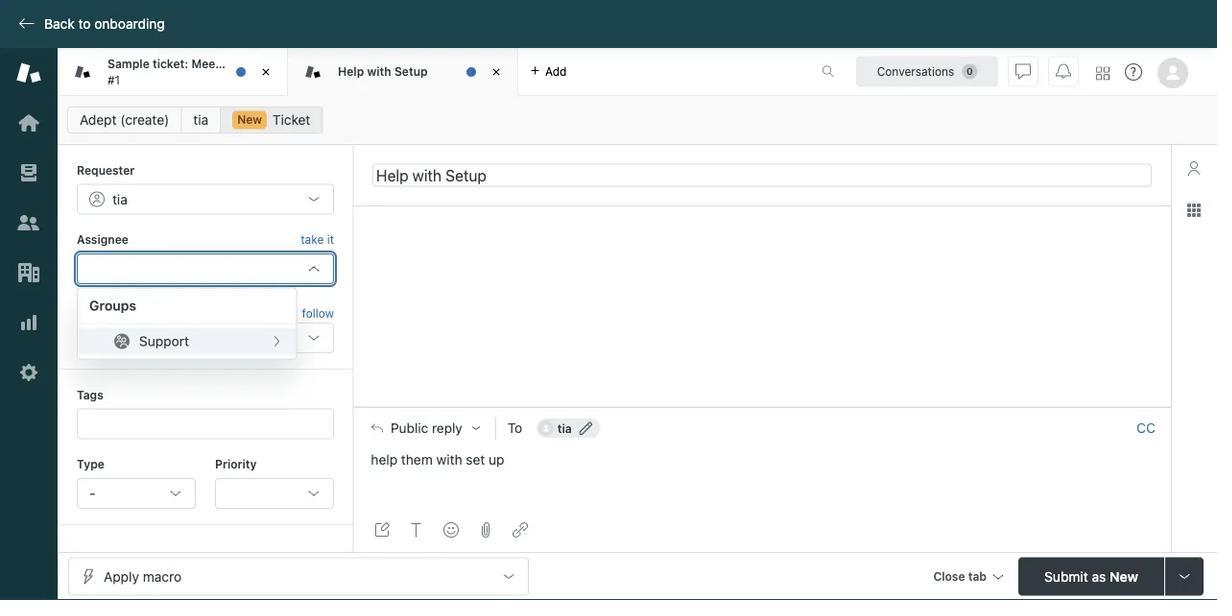 Task type: vqa. For each thing, say whether or not it's contained in the screenshot.
Support
yes



Task type: describe. For each thing, give the bounding box(es) containing it.
setup
[[394, 65, 428, 78]]

zendesk support image
[[16, 60, 41, 85]]

add link (cmd k) image
[[513, 522, 528, 538]]

apply
[[104, 568, 139, 584]]

requester
[[77, 163, 135, 177]]

back to onboarding link
[[0, 15, 174, 33]]

add
[[545, 65, 567, 78]]

zendesk products image
[[1096, 67, 1110, 80]]

zendesk image
[[0, 598, 58, 600]]

cc button
[[1137, 419, 1156, 437]]

format text image
[[409, 522, 424, 538]]

to
[[78, 16, 91, 32]]

follow
[[302, 306, 334, 320]]

public
[[391, 420, 428, 436]]

conversations button
[[856, 56, 998, 87]]

ticket
[[244, 57, 277, 71]]

reporting image
[[16, 310, 41, 335]]

tia for requester
[[112, 191, 128, 207]]

minimize composer image
[[755, 399, 770, 415]]

new inside secondary element
[[237, 113, 262, 126]]

tab containing sample ticket: meet the ticket
[[58, 48, 288, 96]]

public reply
[[391, 420, 463, 436]]

assignee list box
[[77, 287, 297, 359]]

insert emojis image
[[444, 522, 459, 538]]

apps image
[[1187, 203, 1202, 218]]

set
[[466, 451, 485, 467]]

Subject field
[[372, 164, 1152, 187]]

cc
[[1137, 420, 1156, 436]]

1 close image from the left
[[256, 62, 276, 82]]

submit
[[1045, 568, 1088, 584]]

add button
[[518, 48, 578, 95]]

priority
[[215, 458, 257, 471]]

tab
[[968, 570, 987, 583]]

take
[[301, 233, 324, 246]]

tags
[[77, 388, 103, 401]]

notifications image
[[1056, 64, 1071, 79]]

support option
[[78, 328, 296, 355]]

tags element
[[77, 409, 334, 439]]

up
[[489, 451, 505, 467]]

#1
[[108, 73, 120, 86]]

tia link
[[181, 107, 221, 133]]

submit as new
[[1045, 568, 1138, 584]]

it
[[327, 233, 334, 246]]

views image
[[16, 160, 41, 185]]

assignee element
[[77, 253, 334, 284]]

Assignee field
[[89, 260, 299, 277]]

admin image
[[16, 360, 41, 385]]

ticket:
[[153, 57, 188, 71]]

- button
[[77, 478, 196, 509]]

adept (create) button
[[67, 107, 182, 133]]

them
[[401, 451, 433, 467]]

tia inside secondary element
[[193, 112, 208, 128]]

follow button
[[302, 304, 334, 322]]

close tab
[[933, 570, 987, 583]]

get help image
[[1125, 63, 1142, 81]]

Public reply composer text field
[[363, 448, 1163, 488]]

groups
[[89, 298, 136, 313]]

reply
[[432, 420, 463, 436]]

ecaterina.marinescu@adept.ai image
[[538, 420, 554, 436]]



Task type: locate. For each thing, give the bounding box(es) containing it.
with inside public reply composer text box
[[436, 451, 462, 467]]

help with setup
[[338, 65, 428, 78]]

tia down sample ticket: meet the ticket #1
[[193, 112, 208, 128]]

take it button
[[301, 230, 334, 249]]

tia inside the requester element
[[112, 191, 128, 207]]

0 vertical spatial tia
[[193, 112, 208, 128]]

new
[[237, 113, 262, 126], [1110, 568, 1138, 584]]

tia down 'requester' at the top left of the page
[[112, 191, 128, 207]]

conversations
[[877, 65, 955, 78]]

2 close image from the left
[[487, 62, 506, 82]]

meet
[[191, 57, 220, 71]]

close tab button
[[925, 557, 1011, 599]]

edit user image
[[580, 421, 593, 435]]

secondary element
[[58, 101, 1217, 139]]

new left the ticket
[[237, 113, 262, 126]]

0 horizontal spatial tia
[[112, 191, 128, 207]]

1 horizontal spatial close image
[[487, 62, 506, 82]]

requester element
[[77, 184, 334, 214]]

close
[[933, 570, 965, 583]]

tia right ecaterina.marinescu@adept.ai icon
[[558, 421, 572, 435]]

customers image
[[16, 210, 41, 235]]

0 horizontal spatial close image
[[256, 62, 276, 82]]

close image
[[256, 62, 276, 82], [487, 62, 506, 82]]

0 horizontal spatial with
[[367, 65, 391, 78]]

close image inside help with setup tab
[[487, 62, 506, 82]]

1 vertical spatial with
[[436, 451, 462, 467]]

get started image
[[16, 110, 41, 135]]

as
[[1092, 568, 1106, 584]]

type
[[77, 458, 105, 471]]

onboarding
[[94, 16, 165, 32]]

0 vertical spatial new
[[237, 113, 262, 126]]

customer context image
[[1187, 160, 1202, 176]]

2 vertical spatial tia
[[558, 421, 572, 435]]

1 vertical spatial new
[[1110, 568, 1138, 584]]

draft mode image
[[374, 522, 390, 538]]

apply macro
[[104, 568, 182, 584]]

assignee
[[77, 233, 128, 246]]

add attachment image
[[478, 522, 493, 538]]

support
[[139, 333, 189, 349]]

0 vertical spatial with
[[367, 65, 391, 78]]

to
[[508, 420, 522, 436]]

help them with set up
[[371, 451, 505, 467]]

with right help
[[367, 65, 391, 78]]

the
[[223, 57, 241, 71]]

take it
[[301, 233, 334, 246]]

sample ticket: meet the ticket #1
[[108, 57, 277, 86]]

sample
[[108, 57, 150, 71]]

tia for to
[[558, 421, 572, 435]]

1 vertical spatial tia
[[112, 191, 128, 207]]

back
[[44, 16, 75, 32]]

help
[[338, 65, 364, 78]]

ticket
[[273, 112, 310, 128]]

with inside help with setup tab
[[367, 65, 391, 78]]

displays possible ticket submission types image
[[1177, 569, 1192, 584]]

1 horizontal spatial tia
[[193, 112, 208, 128]]

public reply button
[[354, 408, 495, 448]]

organizations image
[[16, 260, 41, 285]]

tia
[[193, 112, 208, 128], [112, 191, 128, 207], [558, 421, 572, 435]]

-
[[89, 485, 95, 501]]

tab
[[58, 48, 288, 96]]

with left set
[[436, 451, 462, 467]]

close image right the
[[256, 62, 276, 82]]

new right as
[[1110, 568, 1138, 584]]

help with setup tab
[[288, 48, 518, 96]]

adept
[[80, 112, 117, 128]]

macro
[[143, 568, 182, 584]]

1 horizontal spatial new
[[1110, 568, 1138, 584]]

main element
[[0, 48, 58, 600]]

button displays agent's chat status as invisible. image
[[1016, 64, 1031, 79]]

0 horizontal spatial new
[[237, 113, 262, 126]]

tabs tab list
[[58, 48, 802, 96]]

adept (create)
[[80, 112, 169, 128]]

back to onboarding
[[44, 16, 165, 32]]

with
[[367, 65, 391, 78], [436, 451, 462, 467]]

(create)
[[120, 112, 169, 128]]

close image left add "popup button"
[[487, 62, 506, 82]]

1 horizontal spatial with
[[436, 451, 462, 467]]

2 horizontal spatial tia
[[558, 421, 572, 435]]

help
[[371, 451, 398, 467]]



